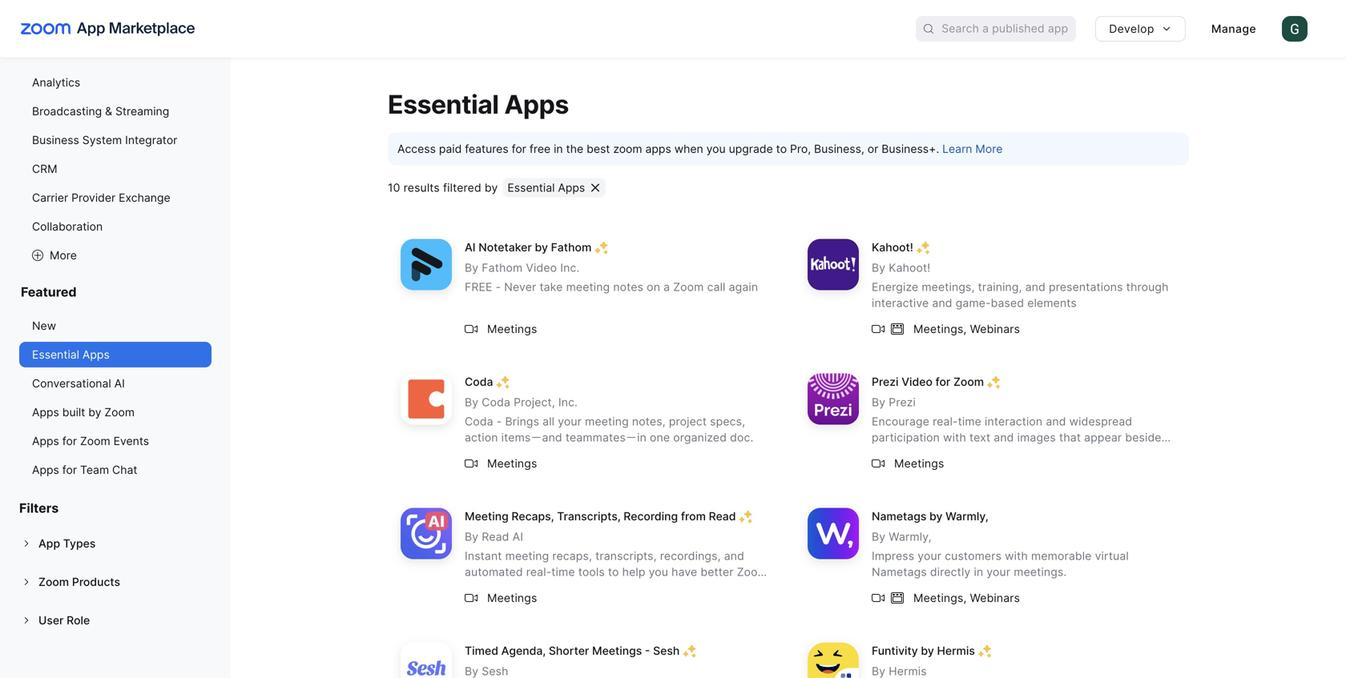 Task type: describe. For each thing, give the bounding box(es) containing it.
shorter
[[549, 644, 589, 658]]

carrier
[[32, 191, 68, 205]]

meetings,
[[922, 280, 975, 294]]

teammatesーin
[[566, 431, 647, 445]]

when
[[674, 142, 703, 156]]

and down meetings,
[[932, 296, 952, 310]]

action
[[465, 431, 498, 445]]

0 vertical spatial prezi
[[872, 375, 899, 389]]

zoom
[[613, 142, 642, 156]]

by right filtered
[[485, 181, 498, 195]]

by coda project, inc. coda - brings all your meeting notes, project specs, action itemsーand teammatesーin one organized doc.
[[465, 396, 754, 445]]

0 vertical spatial read
[[709, 510, 736, 523]]

essential for essential apps button
[[508, 181, 555, 195]]

training,
[[978, 280, 1022, 294]]

or
[[868, 142, 878, 156]]

conversational ai link
[[19, 371, 212, 397]]

by fathom video inc. free - never take meeting notes on a zoom call again
[[465, 261, 758, 294]]

recaps,
[[511, 510, 554, 523]]

apps for zoom events
[[32, 435, 149, 448]]

role
[[67, 614, 90, 628]]

user role button
[[19, 608, 212, 634]]

memorable
[[1031, 549, 1092, 563]]

by for by fathom video inc. free - never take meeting notes on a zoom call again
[[465, 261, 478, 275]]

you inside by read ai instant meeting recaps, transcripts, recordings, and automated real-time tools to help you have better zoom meetings.
[[649, 566, 668, 579]]

meetings right shorter
[[592, 644, 642, 658]]

types
[[63, 537, 96, 551]]

time inside by prezi encourage real-time interaction and widespread participation with text and images that appear beside you
[[958, 415, 981, 429]]

zoom products
[[38, 576, 120, 589]]

by sesh
[[465, 665, 508, 678]]

system
[[82, 133, 122, 147]]

video inside by fathom video inc. free - never take meeting notes on a zoom call again
[[526, 261, 557, 275]]

doc.
[[730, 431, 754, 445]]

meetings. inside nametags by warmly, by warmly, impress your customers with memorable virtual nametags directly in your meetings.
[[1014, 566, 1067, 579]]

by right notetaker
[[535, 241, 548, 254]]

develop
[[1109, 22, 1154, 36]]

0 horizontal spatial sesh
[[482, 665, 508, 678]]

inc. for coda project, inc.
[[558, 396, 578, 409]]

apps up free
[[504, 89, 569, 120]]

ai notetaker by fathom
[[465, 241, 592, 254]]

meetings, for nametags
[[913, 592, 967, 605]]

free
[[529, 142, 551, 156]]

for up participation
[[935, 375, 950, 389]]

app
[[38, 537, 60, 551]]

images
[[1017, 431, 1056, 445]]

from
[[681, 510, 706, 523]]

call
[[707, 280, 726, 294]]

meeting recaps, transcripts, recording from read
[[465, 510, 736, 523]]

by for by hermis
[[872, 665, 885, 678]]

meeting inside by fathom video inc. free - never take meeting notes on a zoom call again
[[566, 280, 610, 294]]

webinars for elements
[[970, 322, 1020, 336]]

through
[[1126, 280, 1169, 294]]

elements
[[1027, 296, 1077, 310]]

virtual
[[1095, 549, 1129, 563]]

impress
[[872, 549, 914, 563]]

business system integrator
[[32, 133, 177, 147]]

2 horizontal spatial your
[[987, 566, 1010, 579]]

transcripts,
[[595, 549, 657, 563]]

1 vertical spatial warmly,
[[889, 530, 932, 544]]

appear
[[1084, 431, 1122, 445]]

transcripts,
[[557, 510, 621, 523]]

integrator
[[125, 133, 177, 147]]

game-
[[956, 296, 991, 310]]

specs,
[[710, 415, 745, 429]]

zoom inside dropdown button
[[38, 576, 69, 589]]

features
[[465, 142, 508, 156]]

by inside nametags by warmly, by warmly, impress your customers with memorable virtual nametags directly in your meetings.
[[872, 530, 885, 544]]

learn more link
[[942, 142, 1003, 156]]

that
[[1059, 431, 1081, 445]]

notes,
[[632, 415, 666, 429]]

access
[[397, 142, 436, 156]]

ai inside by read ai instant meeting recaps, transcripts, recordings, and automated real-time tools to help you have better zoom meetings.
[[512, 530, 523, 544]]

- for free
[[496, 280, 501, 294]]

events
[[113, 435, 149, 448]]

0 horizontal spatial in
[[554, 142, 563, 156]]

time inside by read ai instant meeting recaps, transcripts, recordings, and automated real-time tools to help you have better zoom meetings.
[[551, 566, 575, 579]]

broadcasting & streaming
[[32, 105, 169, 118]]

app types button
[[19, 531, 212, 557]]

in inside nametags by warmly, by warmly, impress your customers with memorable virtual nametags directly in your meetings.
[[974, 566, 983, 579]]

2 vertical spatial -
[[645, 644, 650, 658]]

automated
[[465, 566, 523, 579]]

by for by sesh
[[465, 665, 478, 678]]

essential apps for essential apps button
[[508, 181, 585, 195]]

user
[[38, 614, 64, 628]]

by right built
[[88, 406, 101, 419]]

0 vertical spatial essential apps
[[388, 89, 569, 120]]

0 vertical spatial essential
[[388, 89, 499, 120]]

you inside by prezi encourage real-time interaction and widespread participation with text and images that appear beside you
[[872, 447, 891, 461]]

organized
[[673, 431, 727, 445]]

meetings, for based
[[913, 322, 967, 336]]

filtered
[[443, 181, 481, 195]]

zoom down conversational ai "link"
[[104, 406, 135, 419]]

the
[[566, 142, 583, 156]]

to for tools
[[608, 566, 619, 579]]

directly
[[930, 566, 971, 579]]

apps up the filters
[[32, 463, 59, 477]]

encourage
[[872, 415, 929, 429]]

business system integrator link
[[19, 127, 212, 153]]

featured
[[21, 284, 77, 300]]

1 vertical spatial coda
[[482, 396, 510, 409]]

zoom inside by read ai instant meeting recaps, transcripts, recordings, and automated real-time tools to help you have better zoom meetings.
[[737, 566, 767, 579]]

have
[[672, 566, 697, 579]]

conversational ai
[[32, 377, 125, 391]]

for left free
[[512, 142, 526, 156]]

by for by coda project, inc. coda - brings all your meeting notes, project specs, action itemsーand teammatesーin one organized doc.
[[465, 396, 478, 409]]

agenda,
[[501, 644, 546, 658]]

by kahoot! energize meetings, training, and presentations through interactive and game-based elements
[[872, 261, 1169, 310]]

Search text field
[[942, 17, 1076, 41]]

interactive
[[872, 296, 929, 310]]

apps inside 'link'
[[82, 348, 110, 362]]

and inside by read ai instant meeting recaps, transcripts, recordings, and automated real-time tools to help you have better zoom meetings.
[[724, 549, 744, 563]]

app types
[[38, 537, 96, 551]]

- for coda
[[497, 415, 502, 429]]

fathom inside by fathom video inc. free - never take meeting notes on a zoom call again
[[482, 261, 523, 275]]

to for upgrade
[[776, 142, 787, 156]]

notes
[[613, 280, 643, 294]]

apps for team chat link
[[19, 457, 212, 483]]

featured button
[[19, 284, 212, 313]]

manage button
[[1198, 16, 1269, 42]]



Task type: locate. For each thing, give the bounding box(es) containing it.
and up better
[[724, 549, 744, 563]]

meetings for time
[[894, 457, 944, 471]]

meetings down participation
[[894, 457, 944, 471]]

1 horizontal spatial essential
[[388, 89, 499, 120]]

interaction
[[985, 415, 1043, 429]]

by up instant
[[465, 530, 478, 544]]

1 vertical spatial you
[[872, 447, 891, 461]]

1 horizontal spatial fathom
[[551, 241, 592, 254]]

collaboration link
[[19, 214, 212, 240]]

real- up participation
[[933, 415, 958, 429]]

notetaker
[[479, 241, 532, 254]]

with inside by prezi encourage real-time interaction and widespread participation with text and images that appear beside you
[[943, 431, 966, 445]]

1 horizontal spatial in
[[974, 566, 983, 579]]

1 horizontal spatial ai
[[465, 241, 476, 254]]

by up encourage
[[872, 396, 885, 409]]

0 horizontal spatial with
[[943, 431, 966, 445]]

search a published app element
[[916, 16, 1076, 42]]

2 vertical spatial essential
[[32, 348, 79, 362]]

essential apps up conversational
[[32, 348, 110, 362]]

carrier provider exchange
[[32, 191, 170, 205]]

2 vertical spatial your
[[987, 566, 1010, 579]]

1 meetings, webinars from the top
[[913, 322, 1020, 336]]

kahoot!
[[872, 241, 913, 254], [889, 261, 930, 275]]

collaboration
[[32, 220, 103, 234]]

with left the "text"
[[943, 431, 966, 445]]

1 horizontal spatial warmly,
[[946, 510, 989, 523]]

by up energize
[[872, 261, 885, 275]]

meeting inside by coda project, inc. coda - brings all your meeting notes, project specs, action itemsーand teammatesーin one organized doc.
[[585, 415, 629, 429]]

apps down 'the'
[[558, 181, 585, 195]]

by inside by kahoot! energize meetings, training, and presentations through interactive and game-based elements
[[872, 261, 885, 275]]

and up the that
[[1046, 415, 1066, 429]]

0 horizontal spatial meetings.
[[465, 582, 518, 595]]

- left brings
[[497, 415, 502, 429]]

2 vertical spatial ai
[[512, 530, 523, 544]]

by inside by coda project, inc. coda - brings all your meeting notes, project specs, action itemsーand teammatesーin one organized doc.
[[465, 396, 478, 409]]

warmly,
[[946, 510, 989, 523], [889, 530, 932, 544]]

1 vertical spatial meetings, webinars
[[913, 592, 1020, 605]]

by inside by fathom video inc. free - never take meeting notes on a zoom call again
[[465, 261, 478, 275]]

0 vertical spatial meeting
[[566, 280, 610, 294]]

presentations
[[1049, 280, 1123, 294]]

in down customers
[[974, 566, 983, 579]]

zoom right better
[[737, 566, 767, 579]]

by up impress
[[872, 530, 885, 544]]

0 horizontal spatial essential
[[32, 348, 79, 362]]

project
[[669, 415, 707, 429]]

webinars
[[970, 322, 1020, 336], [970, 592, 1020, 605]]

0 vertical spatial meetings,
[[913, 322, 967, 336]]

zoom right a
[[673, 280, 704, 294]]

on
[[647, 280, 660, 294]]

meetings down the never
[[487, 322, 537, 336]]

0 vertical spatial sesh
[[653, 644, 680, 658]]

ai down recaps,
[[512, 530, 523, 544]]

by inside nametags by warmly, by warmly, impress your customers with memorable virtual nametags directly in your meetings.
[[929, 510, 943, 523]]

0 vertical spatial fathom
[[551, 241, 592, 254]]

0 vertical spatial video
[[526, 261, 557, 275]]

with inside nametags by warmly, by warmly, impress your customers with memorable virtual nametags directly in your meetings.
[[1005, 549, 1028, 563]]

to
[[776, 142, 787, 156], [608, 566, 619, 579]]

your right all
[[558, 415, 582, 429]]

1 horizontal spatial meetings.
[[1014, 566, 1067, 579]]

text
[[969, 431, 990, 445]]

0 horizontal spatial time
[[551, 566, 575, 579]]

you right help
[[649, 566, 668, 579]]

by down timed
[[465, 665, 478, 678]]

essential up 'paid'
[[388, 89, 499, 120]]

your up 'directly'
[[918, 549, 941, 563]]

1 horizontal spatial sesh
[[653, 644, 680, 658]]

filters
[[19, 501, 59, 516]]

project,
[[514, 396, 555, 409]]

0 vertical spatial webinars
[[970, 322, 1020, 336]]

by read ai instant meeting recaps, transcripts, recordings, and automated real-time tools to help you have better zoom meetings.
[[465, 530, 767, 595]]

essential inside button
[[508, 181, 555, 195]]

kahoot! inside by kahoot! energize meetings, training, and presentations through interactive and game-based elements
[[889, 261, 930, 275]]

by up 'directly'
[[929, 510, 943, 523]]

with right customers
[[1005, 549, 1028, 563]]

1 vertical spatial fathom
[[482, 261, 523, 275]]

more down collaboration
[[50, 249, 77, 262]]

0 vertical spatial time
[[958, 415, 981, 429]]

meetings, webinars down 'directly'
[[913, 592, 1020, 605]]

0 horizontal spatial video
[[526, 261, 557, 275]]

2 vertical spatial you
[[649, 566, 668, 579]]

hermis right funtivity
[[937, 644, 975, 658]]

conversational
[[32, 377, 111, 391]]

pro,
[[790, 142, 811, 156]]

- right free
[[496, 280, 501, 294]]

ai left notetaker
[[465, 241, 476, 254]]

new
[[32, 319, 56, 333]]

1 vertical spatial read
[[482, 530, 509, 544]]

broadcasting
[[32, 105, 102, 118]]

0 vertical spatial warmly,
[[946, 510, 989, 523]]

2 vertical spatial coda
[[465, 415, 493, 429]]

manage
[[1211, 22, 1256, 36]]

customers
[[945, 549, 1002, 563]]

1 vertical spatial webinars
[[970, 592, 1020, 605]]

zoom
[[673, 280, 704, 294], [953, 375, 984, 389], [104, 406, 135, 419], [80, 435, 110, 448], [737, 566, 767, 579], [38, 576, 69, 589]]

coda
[[465, 375, 493, 389], [482, 396, 510, 409], [465, 415, 493, 429]]

apps up conversational ai
[[82, 348, 110, 362]]

0 vertical spatial nametags
[[872, 510, 926, 523]]

0 horizontal spatial hermis
[[889, 665, 927, 678]]

by down funtivity
[[872, 665, 885, 678]]

real- inside by read ai instant meeting recaps, transcripts, recordings, and automated real-time tools to help you have better zoom meetings.
[[526, 566, 551, 579]]

0 horizontal spatial read
[[482, 530, 509, 544]]

by
[[485, 181, 498, 195], [535, 241, 548, 254], [88, 406, 101, 419], [929, 510, 943, 523], [921, 644, 934, 658]]

0 vertical spatial real-
[[933, 415, 958, 429]]

0 vertical spatial meetings.
[[1014, 566, 1067, 579]]

inc. inside by coda project, inc. coda - brings all your meeting notes, project specs, action itemsーand teammatesーin one organized doc.
[[558, 396, 578, 409]]

apps
[[645, 142, 671, 156]]

fathom up take
[[551, 241, 592, 254]]

0 horizontal spatial you
[[649, 566, 668, 579]]

built
[[62, 406, 85, 419]]

prezi inside by prezi encourage real-time interaction and widespread participation with text and images that appear beside you
[[889, 396, 916, 409]]

1 vertical spatial your
[[918, 549, 941, 563]]

meetings
[[487, 322, 537, 336], [487, 457, 537, 471], [894, 457, 944, 471], [487, 592, 537, 605], [592, 644, 642, 658]]

essential apps down free
[[508, 181, 585, 195]]

widespread
[[1069, 415, 1132, 429]]

- right shorter
[[645, 644, 650, 658]]

video
[[526, 261, 557, 275], [901, 375, 933, 389]]

business+.
[[882, 142, 939, 156]]

meetings, down game-
[[913, 322, 967, 336]]

1 vertical spatial video
[[901, 375, 933, 389]]

and
[[1025, 280, 1046, 294], [932, 296, 952, 310], [1046, 415, 1066, 429], [994, 431, 1014, 445], [724, 549, 744, 563]]

business,
[[814, 142, 864, 156]]

nametags
[[872, 510, 926, 523], [872, 566, 927, 579]]

essential down free
[[508, 181, 555, 195]]

recordings,
[[660, 549, 721, 563]]

ai inside "link"
[[114, 377, 125, 391]]

1 horizontal spatial your
[[918, 549, 941, 563]]

meetings for coda
[[487, 457, 537, 471]]

webinars down customers
[[970, 592, 1020, 605]]

1 horizontal spatial time
[[958, 415, 981, 429]]

1 vertical spatial meetings.
[[465, 582, 518, 595]]

inc. inside by fathom video inc. free - never take meeting notes on a zoom call again
[[560, 261, 580, 275]]

1 vertical spatial prezi
[[889, 396, 916, 409]]

1 vertical spatial nametags
[[872, 566, 927, 579]]

upgrade
[[729, 142, 773, 156]]

time
[[958, 415, 981, 429], [551, 566, 575, 579]]

webinars for directly
[[970, 592, 1020, 605]]

products
[[72, 576, 120, 589]]

1 vertical spatial to
[[608, 566, 619, 579]]

video up take
[[526, 261, 557, 275]]

access paid features for free in the best zoom apps when you upgrade to pro, business, or business+. learn more
[[397, 142, 1003, 156]]

webinars down based
[[970, 322, 1020, 336]]

to left help
[[608, 566, 619, 579]]

1 vertical spatial with
[[1005, 549, 1028, 563]]

timed agenda, shorter meetings - sesh
[[465, 644, 680, 658]]

meetings, webinars for based
[[913, 322, 1020, 336]]

0 vertical spatial -
[[496, 280, 501, 294]]

2 horizontal spatial you
[[872, 447, 891, 461]]

0 horizontal spatial to
[[608, 566, 619, 579]]

zoom up team at the left of page
[[80, 435, 110, 448]]

0 vertical spatial coda
[[465, 375, 493, 389]]

2 vertical spatial meeting
[[505, 549, 549, 563]]

meeting inside by read ai instant meeting recaps, transcripts, recordings, and automated real-time tools to help you have better zoom meetings.
[[505, 549, 549, 563]]

video up encourage
[[901, 375, 933, 389]]

by inside by prezi encourage real-time interaction and widespread participation with text and images that appear beside you
[[872, 396, 885, 409]]

fathom down notetaker
[[482, 261, 523, 275]]

your inside by coda project, inc. coda - brings all your meeting notes, project specs, action itemsーand teammatesーin one organized doc.
[[558, 415, 582, 429]]

zoom products button
[[19, 570, 212, 595]]

your down customers
[[987, 566, 1010, 579]]

brings
[[505, 415, 539, 429]]

apps inside button
[[558, 181, 585, 195]]

chat
[[112, 463, 137, 477]]

inc. for fathom video inc.
[[560, 261, 580, 275]]

0 vertical spatial more
[[975, 142, 1003, 156]]

read inside by read ai instant meeting recaps, transcripts, recordings, and automated real-time tools to help you have better zoom meetings.
[[482, 530, 509, 544]]

1 vertical spatial meetings,
[[913, 592, 967, 605]]

in left 'the'
[[554, 142, 563, 156]]

0 horizontal spatial warmly,
[[889, 530, 932, 544]]

read down meeting
[[482, 530, 509, 544]]

crm
[[32, 162, 57, 176]]

more right learn
[[975, 142, 1003, 156]]

meetings. down automated
[[465, 582, 518, 595]]

by hermis
[[872, 665, 927, 678]]

0 vertical spatial to
[[776, 142, 787, 156]]

1 vertical spatial real-
[[526, 566, 551, 579]]

meetings. inside by read ai instant meeting recaps, transcripts, recordings, and automated real-time tools to help you have better zoom meetings.
[[465, 582, 518, 595]]

1 horizontal spatial video
[[901, 375, 933, 389]]

nametags up impress
[[872, 510, 926, 523]]

0 vertical spatial hermis
[[937, 644, 975, 658]]

meeting right take
[[566, 280, 610, 294]]

help
[[622, 566, 645, 579]]

meetings.
[[1014, 566, 1067, 579], [465, 582, 518, 595]]

0 vertical spatial your
[[558, 415, 582, 429]]

1 vertical spatial time
[[551, 566, 575, 579]]

in
[[554, 142, 563, 156], [974, 566, 983, 579]]

fathom
[[551, 241, 592, 254], [482, 261, 523, 275]]

hermis
[[937, 644, 975, 658], [889, 665, 927, 678]]

1 vertical spatial inc.
[[558, 396, 578, 409]]

essential inside 'link'
[[32, 348, 79, 362]]

2 meetings, from the top
[[913, 592, 967, 605]]

meetings. down memorable
[[1014, 566, 1067, 579]]

0 vertical spatial you
[[706, 142, 726, 156]]

read right from
[[709, 510, 736, 523]]

2 horizontal spatial ai
[[512, 530, 523, 544]]

meetings, webinars
[[913, 322, 1020, 336], [913, 592, 1020, 605]]

by inside by read ai instant meeting recaps, transcripts, recordings, and automated real-time tools to help you have better zoom meetings.
[[465, 530, 478, 544]]

1 vertical spatial essential apps
[[508, 181, 585, 195]]

and up elements
[[1025, 280, 1046, 294]]

new link
[[19, 313, 212, 339]]

by up action
[[465, 396, 478, 409]]

essential apps inside 'link'
[[32, 348, 110, 362]]

essential for essential apps 'link'
[[32, 348, 79, 362]]

10 results filtered by
[[388, 181, 498, 195]]

0 vertical spatial in
[[554, 142, 563, 156]]

you right when
[[706, 142, 726, 156]]

meetings for free
[[487, 322, 537, 336]]

0 horizontal spatial more
[[50, 249, 77, 262]]

real- right automated
[[526, 566, 551, 579]]

meetings, down 'directly'
[[913, 592, 967, 605]]

take
[[540, 280, 563, 294]]

free
[[465, 280, 492, 294]]

crm link
[[19, 156, 212, 182]]

1 webinars from the top
[[970, 322, 1020, 336]]

team
[[80, 463, 109, 477]]

hermis down funtivity
[[889, 665, 927, 678]]

banner
[[0, 0, 1346, 58]]

2 meetings, webinars from the top
[[913, 592, 1020, 605]]

real- inside by prezi encourage real-time interaction and widespread participation with text and images that appear beside you
[[933, 415, 958, 429]]

time down recaps,
[[551, 566, 575, 579]]

to left the pro, on the top
[[776, 142, 787, 156]]

ai down essential apps 'link'
[[114, 377, 125, 391]]

by
[[465, 261, 478, 275], [872, 261, 885, 275], [465, 396, 478, 409], [872, 396, 885, 409], [465, 530, 478, 544], [872, 530, 885, 544], [465, 665, 478, 678], [872, 665, 885, 678]]

by for by kahoot! energize meetings, training, and presentations through interactive and game-based elements
[[872, 261, 885, 275]]

essential apps up features
[[388, 89, 569, 120]]

by right funtivity
[[921, 644, 934, 658]]

1 horizontal spatial to
[[776, 142, 787, 156]]

1 horizontal spatial hermis
[[937, 644, 975, 658]]

inc. right project, at the left bottom of the page
[[558, 396, 578, 409]]

- inside by fathom video inc. free - never take meeting notes on a zoom call again
[[496, 280, 501, 294]]

apps left built
[[32, 406, 59, 419]]

warmly, up impress
[[889, 530, 932, 544]]

meetings down itemsーand
[[487, 457, 537, 471]]

analytics link
[[19, 70, 212, 95]]

time up the "text"
[[958, 415, 981, 429]]

zoom inside by fathom video inc. free - never take meeting notes on a zoom call again
[[673, 280, 704, 294]]

for down built
[[62, 435, 77, 448]]

2 webinars from the top
[[970, 592, 1020, 605]]

1 vertical spatial in
[[974, 566, 983, 579]]

2 horizontal spatial essential
[[508, 181, 555, 195]]

meeting up teammatesーin
[[585, 415, 629, 429]]

1 horizontal spatial read
[[709, 510, 736, 523]]

a
[[663, 280, 670, 294]]

1 horizontal spatial more
[[975, 142, 1003, 156]]

to inside by read ai instant meeting recaps, transcripts, recordings, and automated real-time tools to help you have better zoom meetings.
[[608, 566, 619, 579]]

2 nametags from the top
[[872, 566, 927, 579]]

by prezi encourage real-time interaction and widespread participation with text and images that appear beside you
[[872, 396, 1161, 461]]

for left team at the left of page
[[62, 463, 77, 477]]

funtivity
[[872, 644, 918, 658]]

nametags down impress
[[872, 566, 927, 579]]

ai
[[465, 241, 476, 254], [114, 377, 125, 391], [512, 530, 523, 544]]

by up free
[[465, 261, 478, 275]]

essential apps link
[[19, 342, 212, 368]]

funtivity by hermis
[[872, 644, 975, 658]]

energize
[[872, 280, 918, 294]]

0 horizontal spatial ai
[[114, 377, 125, 391]]

2 vertical spatial essential apps
[[32, 348, 110, 362]]

1 nametags from the top
[[872, 510, 926, 523]]

0 vertical spatial ai
[[465, 241, 476, 254]]

zoom up the "text"
[[953, 375, 984, 389]]

you down participation
[[872, 447, 891, 461]]

0 vertical spatial meetings, webinars
[[913, 322, 1020, 336]]

recaps,
[[552, 549, 592, 563]]

1 horizontal spatial real-
[[933, 415, 958, 429]]

all
[[543, 415, 555, 429]]

1 meetings, from the top
[[913, 322, 967, 336]]

essential apps for essential apps 'link'
[[32, 348, 110, 362]]

0 vertical spatial with
[[943, 431, 966, 445]]

1 vertical spatial kahoot!
[[889, 261, 930, 275]]

carrier provider exchange link
[[19, 185, 212, 211]]

1 vertical spatial -
[[497, 415, 502, 429]]

better
[[701, 566, 734, 579]]

essential down the new
[[32, 348, 79, 362]]

zoom up user
[[38, 576, 69, 589]]

meetings down automated
[[487, 592, 537, 605]]

with
[[943, 431, 966, 445], [1005, 549, 1028, 563]]

0 horizontal spatial real-
[[526, 566, 551, 579]]

0 vertical spatial kahoot!
[[872, 241, 913, 254]]

by for by read ai instant meeting recaps, transcripts, recordings, and automated real-time tools to help you have better zoom meetings.
[[465, 530, 478, 544]]

banner containing develop
[[0, 0, 1346, 58]]

- inside by coda project, inc. coda - brings all your meeting notes, project specs, action itemsーand teammatesーin one organized doc.
[[497, 415, 502, 429]]

1 vertical spatial meeting
[[585, 415, 629, 429]]

inc. up take
[[560, 261, 580, 275]]

results
[[404, 181, 440, 195]]

apps down apps built by zoom
[[32, 435, 59, 448]]

1 vertical spatial more
[[50, 249, 77, 262]]

apps built by zoom link
[[19, 400, 212, 425]]

and down the interaction
[[994, 431, 1014, 445]]

warmly, up customers
[[946, 510, 989, 523]]

1 vertical spatial essential
[[508, 181, 555, 195]]

essential apps inside button
[[508, 181, 585, 195]]

meetings, webinars for nametags
[[913, 592, 1020, 605]]

0 vertical spatial inc.
[[560, 261, 580, 275]]

0 horizontal spatial your
[[558, 415, 582, 429]]

meeting up automated
[[505, 549, 549, 563]]

1 horizontal spatial with
[[1005, 549, 1028, 563]]

meetings, webinars down game-
[[913, 322, 1020, 336]]

1 vertical spatial sesh
[[482, 665, 508, 678]]

by for by prezi encourage real-time interaction and widespread participation with text and images that appear beside you
[[872, 396, 885, 409]]

meetings for meeting
[[487, 592, 537, 605]]

1 horizontal spatial you
[[706, 142, 726, 156]]

0 horizontal spatial fathom
[[482, 261, 523, 275]]

1 vertical spatial hermis
[[889, 665, 927, 678]]



Task type: vqa. For each thing, say whether or not it's contained in the screenshot.


